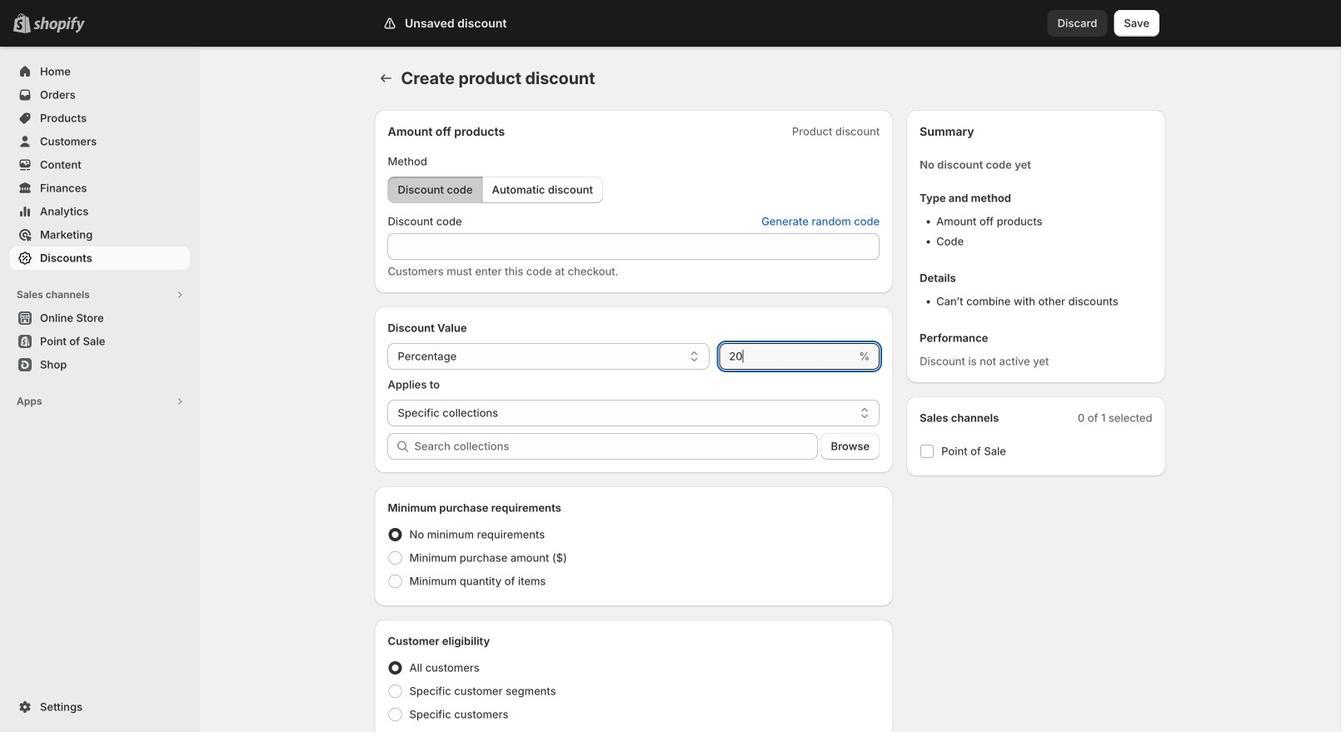 Task type: describe. For each thing, give the bounding box(es) containing it.
shopify image
[[33, 16, 85, 33]]



Task type: vqa. For each thing, say whether or not it's contained in the screenshot.
'DETERMINES'
no



Task type: locate. For each thing, give the bounding box(es) containing it.
None text field
[[719, 343, 856, 370]]

None text field
[[388, 233, 880, 260]]

Search collections text field
[[414, 433, 818, 460]]



